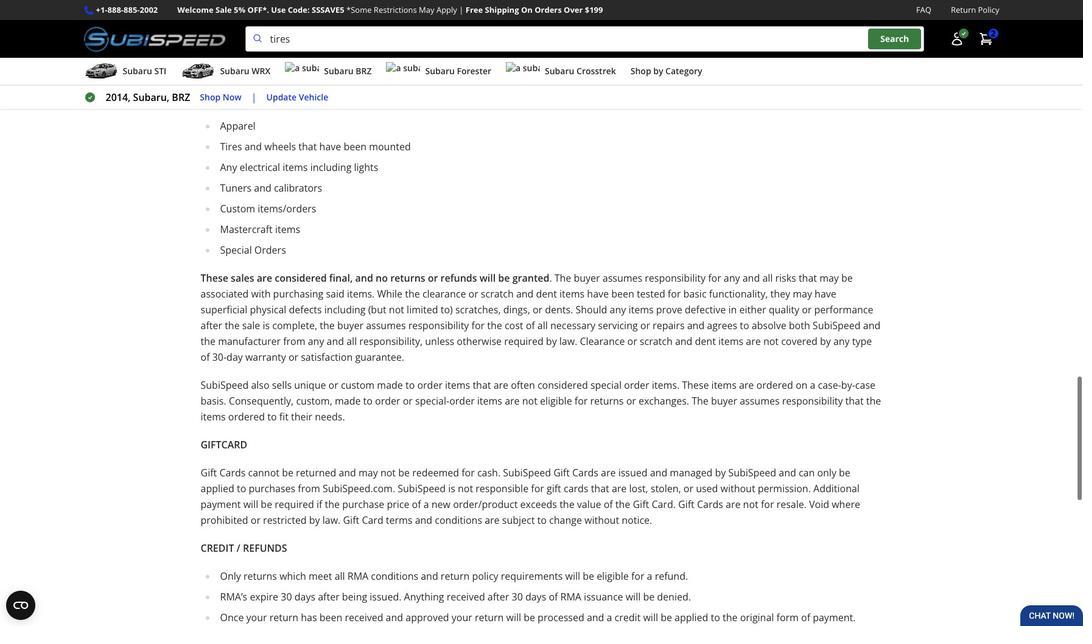 Task type: describe. For each thing, give the bounding box(es) containing it.
gift up gift
[[553, 466, 570, 480]]

to:
[[647, 29, 659, 43]]

including inside . the buyer assumes responsibility for any and all risks that may be associated with purchasing said items. while the clearance or scratch and dent items have been tested for basic functionality, they may have superficial physical defects including (but not limited to) scratches, dings, or dents. should any items prove defective in either quality or performance after the sale is complete, the buyer assumes responsibility for the cost of all necessary servicing or repairs and agrees to absolve both subispeed and the manufacturer from any and all responsibility, unless otherwise required by law. clearance or scratch and dent items are not covered by any type of 30-day warranty or satisfaction guarantee.
[[324, 303, 366, 317]]

unless
[[425, 335, 454, 348]]

otherwise
[[457, 335, 502, 348]]

and down granted
[[516, 287, 534, 301]]

0 horizontal spatial considered
[[275, 272, 327, 285]]

and down discontinued items
[[256, 99, 273, 112]]

of right price at the left bottom of page
[[412, 498, 421, 511]]

subispeed down redeemed
[[398, 482, 446, 496]]

or up scratches,
[[468, 287, 478, 301]]

and left no
[[355, 272, 373, 285]]

risks
[[775, 272, 796, 285]]

forester
[[457, 65, 491, 77]]

and up stolen, on the bottom of the page
[[650, 466, 667, 480]]

subispeed inside subispeed also sells unique or custom made to order items that are often considered special order items. these items are ordered on a case-by-case basis. consequently, custom, made to order or special-order items are not eligible for returns or exchanges. the buyer assumes responsibility that the items ordered to fit their needs.
[[201, 379, 249, 392]]

approved
[[406, 611, 449, 625]]

subispeed down sale
[[201, 29, 249, 43]]

tuners
[[220, 181, 251, 195]]

that down by-
[[845, 395, 864, 408]]

non-returnables
[[201, 1, 296, 15]]

consequently,
[[229, 395, 294, 408]]

satisfaction
[[301, 351, 353, 364]]

servicing
[[598, 319, 638, 332]]

resale.
[[777, 498, 807, 511]]

and down electrical
[[254, 181, 271, 195]]

responsibility,
[[359, 335, 423, 348]]

and down issued.
[[386, 611, 403, 625]]

or down servicing
[[627, 335, 637, 348]]

subaru for subaru brz
[[324, 65, 353, 77]]

the inside subispeed also sells unique or custom made to order items that are often considered special order items. these items are ordered on a case-by-case basis. consequently, custom, made to order or special-order items are not eligible for returns or exchanges. the buyer assumes responsibility that the items ordered to fit their needs.
[[866, 395, 881, 408]]

+1-888-885-2002 link
[[96, 4, 158, 17]]

of right cost
[[526, 319, 535, 332]]

to down custom
[[363, 395, 373, 408]]

quality
[[769, 303, 799, 317]]

either
[[739, 303, 766, 317]]

1 days from the left
[[294, 591, 315, 604]]

be up "issuance"
[[583, 570, 594, 583]]

scratch and dent items
[[220, 99, 324, 112]]

shop now
[[200, 91, 242, 103]]

0 vertical spatial buyer
[[574, 272, 600, 285]]

in
[[728, 303, 737, 317]]

absolve
[[752, 319, 786, 332]]

will right credit
[[643, 611, 658, 625]]

responsibility inside subispeed also sells unique or custom made to order items that are often considered special order items. these items are ordered on a case-by-case basis. consequently, custom, made to order or special-order items are not eligible for returns or exchanges. the buyer assumes responsibility that the items ordered to fit their needs.
[[782, 395, 843, 408]]

now
[[223, 91, 242, 103]]

search input field
[[245, 26, 924, 52]]

clearance
[[422, 287, 466, 301]]

0 vertical spatial orders
[[535, 4, 562, 15]]

1 vertical spatial without
[[584, 514, 619, 527]]

0 horizontal spatial cards
[[219, 466, 246, 480]]

required inside . the buyer assumes responsibility for any and all risks that may be associated with purchasing said items. while the clearance or scratch and dent items have been tested for basic functionality, they may have superficial physical defects including (but not limited to) scratches, dings, or dents. should any items prove defective in either quality or performance after the sale is complete, the buyer assumes responsibility for the cost of all necessary servicing or repairs and agrees to absolve both subispeed and the manufacturer from any and all responsibility, unless otherwise required by law. clearance or scratch and dent items are not covered by any type of 30-day warranty or satisfaction guarantee.
[[504, 335, 543, 348]]

subaru wrx button
[[181, 60, 270, 85]]

1 horizontal spatial been
[[344, 140, 366, 153]]

will inside gift cards cannot be returned and may not be redeemed for cash. subispeed gift cards are issued and managed by subispeed and can only be applied to purchases from subispeed.com. subispeed is not responsible for gift cards that are lost, stolen, or used without permission. additional payment will be required if the purchase price of a new order/product exceeds the value of the gift card. gift cards are not for resale. void where prohibited or restricted by law. gift card terms and conditions are subject to change without notice.
[[243, 498, 258, 511]]

any up servicing
[[610, 303, 626, 317]]

and down repairs on the bottom of the page
[[675, 335, 692, 348]]

0 vertical spatial returns
[[390, 272, 425, 285]]

limited inside . the buyer assumes responsibility for any and all risks that may be associated with purchasing said items. while the clearance or scratch and dent items have been tested for basic functionality, they may have superficial physical defects including (but not limited to) scratches, dings, or dents. should any items prove defective in either quality or performance after the sale is complete, the buyer assumes responsibility for the cost of all necessary servicing or repairs and agrees to absolve both subispeed and the manufacturer from any and all responsibility, unless otherwise required by law. clearance or scratch and dent items are not covered by any type of 30-day warranty or satisfaction guarantee.
[[407, 303, 438, 317]]

2 vertical spatial eligible
[[597, 570, 629, 583]]

or left restricted at the bottom left
[[251, 514, 261, 527]]

sales
[[231, 272, 254, 285]]

prohibited
[[201, 514, 248, 527]]

basis.
[[201, 395, 226, 408]]

sale
[[216, 4, 232, 15]]

special
[[590, 379, 622, 392]]

a left credit
[[607, 611, 612, 625]]

after inside . the buyer assumes responsibility for any and all risks that may be associated with purchasing said items. while the clearance or scratch and dent items have been tested for basic functionality, they may have superficial physical defects including (but not limited to) scratches, dings, or dents. should any items prove defective in either quality or performance after the sale is complete, the buyer assumes responsibility for the cost of all necessary servicing or repairs and agrees to absolve both subispeed and the manufacturer from any and all responsibility, unless otherwise required by law. clearance or scratch and dent items are not covered by any type of 30-day warranty or satisfaction guarantee.
[[201, 319, 222, 332]]

subaru for subaru forester
[[425, 65, 455, 77]]

issuance
[[584, 591, 623, 604]]

subaru for subaru sti
[[123, 65, 152, 77]]

1 horizontal spatial after
[[318, 591, 340, 604]]

policy
[[472, 570, 498, 583]]

1 vertical spatial applied
[[675, 611, 708, 625]]

be right only on the right of page
[[839, 466, 850, 480]]

shop by category
[[631, 65, 702, 77]]

5%
[[234, 4, 245, 15]]

2 horizontal spatial return
[[475, 611, 504, 625]]

0 horizontal spatial eligible
[[384, 29, 416, 43]]

be left processed
[[524, 611, 535, 625]]

subaru brz button
[[285, 60, 372, 85]]

gift right card. at the right of the page
[[678, 498, 695, 511]]

by down necessary
[[546, 335, 557, 348]]

a subaru sti thumbnail image image
[[84, 62, 118, 80]]

functionality,
[[709, 287, 768, 301]]

to up payment
[[237, 482, 246, 496]]

0 vertical spatial including
[[310, 161, 351, 174]]

be left redeemed
[[398, 466, 410, 480]]

a subaru wrx thumbnail image image
[[181, 62, 215, 80]]

returnables
[[227, 1, 294, 15]]

the up change
[[560, 498, 574, 511]]

be down purchases
[[261, 498, 272, 511]]

or right the dings,
[[533, 303, 542, 317]]

0 horizontal spatial brz
[[172, 91, 190, 104]]

wheels
[[264, 140, 296, 153]]

of up processed
[[549, 591, 558, 604]]

denied.
[[657, 591, 691, 604]]

unique
[[294, 379, 326, 392]]

1 vertical spatial ordered
[[228, 410, 265, 424]]

lost,
[[629, 482, 648, 496]]

the up notice.
[[615, 498, 630, 511]]

update vehicle button
[[266, 91, 328, 104]]

0 vertical spatial clearance
[[220, 57, 265, 71]]

credit
[[201, 542, 234, 555]]

price
[[387, 498, 409, 511]]

be up purchases
[[282, 466, 293, 480]]

shop for shop now
[[200, 91, 221, 103]]

any electrical items including lights
[[220, 161, 378, 174]]

any up the satisfaction
[[308, 335, 324, 348]]

or down from
[[289, 351, 298, 364]]

issued
[[618, 466, 647, 480]]

1 horizontal spatial assumes
[[603, 272, 642, 285]]

special-
[[415, 395, 449, 408]]

to left original
[[711, 611, 720, 625]]

granted
[[512, 272, 549, 285]]

the down defects
[[320, 319, 335, 332]]

category
[[665, 65, 702, 77]]

subaru for subaru crosstrek
[[545, 65, 574, 77]]

shop for shop by category
[[631, 65, 651, 77]]

and down "defective"
[[687, 319, 704, 332]]

the left cost
[[487, 319, 502, 332]]

0 horizontal spatial conditions
[[371, 570, 418, 583]]

apply
[[436, 4, 457, 15]]

0 vertical spatial without
[[721, 482, 755, 496]]

1 horizontal spatial received
[[447, 591, 485, 604]]

to left fit at the bottom left of page
[[267, 410, 277, 424]]

1 horizontal spatial scratch
[[640, 335, 673, 348]]

a subaru brz thumbnail image image
[[285, 62, 319, 80]]

dents.
[[545, 303, 573, 317]]

and up permission.
[[779, 466, 796, 480]]

return policy
[[951, 4, 999, 15]]

1 horizontal spatial responsibility
[[645, 272, 706, 285]]

of right form
[[801, 611, 810, 625]]

anything
[[404, 591, 444, 604]]

all left the risks
[[762, 272, 773, 285]]

returns inside subispeed also sells unique or custom made to order items that are often considered special order items. these items are ordered on a case-by-case basis. consequently, custom, made to order or special-order items are not eligible for returns or exchanges. the buyer assumes responsibility that the items ordered to fit their needs.
[[590, 395, 624, 408]]

will right refunds
[[480, 272, 496, 285]]

shop now link
[[200, 91, 242, 104]]

that up any electrical items including lights
[[298, 140, 317, 153]]

dings,
[[503, 303, 530, 317]]

2 button
[[973, 27, 999, 51]]

shop by category button
[[631, 60, 702, 85]]

0 horizontal spatial rma
[[347, 570, 368, 583]]

may inside gift cards cannot be returned and may not be redeemed for cash. subispeed gift cards are issued and managed by subispeed and can only be applied to purchases from subispeed.com. subispeed is not responsible for gift cards that are lost, stolen, or used without permission. additional payment will be required if the purchase price of a new order/product exceeds the value of the gift card. gift cards are not for resale. void where prohibited or restricted by law. gift card terms and conditions are subject to change without notice.
[[359, 466, 378, 480]]

issued.
[[370, 591, 401, 604]]

/
[[237, 542, 240, 555]]

purchase
[[342, 498, 384, 511]]

the left original
[[723, 611, 738, 625]]

also
[[251, 379, 269, 392]]

0 horizontal spatial return
[[270, 611, 298, 625]]

0 horizontal spatial have
[[319, 140, 341, 153]]

or left repairs on the bottom of the page
[[640, 319, 650, 332]]

or left exchanges.
[[626, 395, 636, 408]]

these sales are considered final, and no returns or refunds will be granted
[[201, 272, 549, 285]]

1 vertical spatial received
[[345, 611, 383, 625]]

on
[[521, 4, 533, 15]]

0 vertical spatial ordered
[[756, 379, 793, 392]]

often inside subispeed also sells unique or custom made to order items that are often considered special order items. these items are ordered on a case-by-case basis. consequently, custom, made to order or special-order items are not eligible for returns or exchanges. the buyer assumes responsibility that the items ordered to fit their needs.
[[511, 379, 535, 392]]

complete,
[[272, 319, 317, 332]]

be left the denied.
[[643, 591, 655, 604]]

lights
[[354, 161, 378, 174]]

used
[[696, 482, 718, 496]]

all down "dents."
[[537, 319, 548, 332]]

on
[[796, 379, 807, 392]]

is inside . the buyer assumes responsibility for any and all risks that may be associated with purchasing said items. while the clearance or scratch and dent items have been tested for basic functionality, they may have superficial physical defects including (but not limited to) scratches, dings, or dents. should any items prove defective in either quality or performance after the sale is complete, the buyer assumes responsibility for the cost of all necessary servicing or repairs and agrees to absolve both subispeed and the manufacturer from any and all responsibility, unless otherwise required by law. clearance or scratch and dent items are not covered by any type of 30-day warranty or satisfaction guarantee.
[[263, 319, 270, 332]]

and down "issuance"
[[587, 611, 604, 625]]

or up both
[[802, 303, 812, 317]]

open widget image
[[6, 591, 35, 620]]

welcome sale 5% off*. use code: sssave5
[[177, 4, 344, 15]]

restrictions
[[374, 4, 417, 15]]

or left special-
[[403, 395, 413, 408]]

0 vertical spatial made
[[377, 379, 403, 392]]

been inside . the buyer assumes responsibility for any and all risks that may be associated with purchasing said items. while the clearance or scratch and dent items have been tested for basic functionality, they may have superficial physical defects including (but not limited to) scratches, dings, or dents. should any items prove defective in either quality or performance after the sale is complete, the buyer assumes responsibility for the cost of all necessary servicing or repairs and agrees to absolve both subispeed and the manufacturer from any and all responsibility, unless otherwise required by law. clearance or scratch and dent items are not covered by any type of 30-day warranty or satisfaction guarantee.
[[611, 287, 634, 301]]

885-
[[124, 4, 140, 15]]

1 horizontal spatial return
[[441, 570, 470, 583]]

will down requirements
[[506, 611, 521, 625]]

or up clearance at left
[[428, 272, 438, 285]]

or right unique
[[329, 379, 338, 392]]

1 vertical spatial assumes
[[366, 319, 406, 332]]

the right if
[[325, 498, 340, 511]]

subispeed up permission.
[[728, 466, 776, 480]]

2002
[[140, 4, 158, 15]]

type
[[852, 335, 872, 348]]

mastercraft items
[[220, 223, 300, 236]]

performance
[[814, 303, 873, 317]]

purchasing
[[273, 287, 323, 301]]

by up used
[[715, 466, 726, 480]]

2 horizontal spatial after
[[488, 591, 509, 604]]

all right meet
[[335, 570, 345, 583]]

order/product
[[453, 498, 518, 511]]

will up credit
[[626, 591, 641, 604]]

subaru wrx
[[220, 65, 270, 77]]

required inside gift cards cannot be returned and may not be redeemed for cash. subispeed gift cards are issued and managed by subispeed and can only be applied to purchases from subispeed.com. subispeed is not responsible for gift cards that are lost, stolen, or used without permission. additional payment will be required if the purchase price of a new order/product exceeds the value of the gift card. gift cards are not for resale. void where prohibited or restricted by law. gift card terms and conditions are subject to change without notice.
[[275, 498, 314, 511]]

but
[[560, 29, 576, 43]]

1 horizontal spatial cards
[[572, 466, 598, 480]]

2 horizontal spatial may
[[820, 272, 839, 285]]

0 horizontal spatial buyer
[[337, 319, 363, 332]]

buyer inside subispeed also sells unique or custom made to order items that are often considered special order items. these items are ordered on a case-by-case basis. consequently, custom, made to order or special-order items are not eligible for returns or exchanges. the buyer assumes responsibility that the items ordered to fit their needs.
[[711, 395, 737, 408]]

defective
[[685, 303, 726, 317]]

gift
[[547, 482, 561, 496]]

mounted
[[369, 140, 411, 153]]

button image
[[949, 32, 964, 46]]

card.
[[652, 498, 676, 511]]

1 vertical spatial dent
[[536, 287, 557, 301]]

tires and wheels that have been mounted
[[220, 140, 411, 153]]

permission.
[[758, 482, 811, 496]]

items. inside . the buyer assumes responsibility for any and all risks that may be associated with purchasing said items. while the clearance or scratch and dent items have been tested for basic functionality, they may have superficial physical defects including (but not limited to) scratches, dings, or dents. should any items prove defective in either quality or performance after the sale is complete, the buyer assumes responsibility for the cost of all necessary servicing or repairs and agrees to absolve both subispeed and the manufacturer from any and all responsibility, unless otherwise required by law. clearance or scratch and dent items are not covered by any type of 30-day warranty or satisfaction guarantee.
[[347, 287, 375, 301]]

a inside subispeed also sells unique or custom made to order items that are often considered special order items. these items are ordered on a case-by-case basis. consequently, custom, made to order or special-order items are not eligible for returns or exchanges. the buyer assumes responsibility that the items ordered to fit their needs.
[[810, 379, 815, 392]]

2 horizontal spatial have
[[815, 287, 836, 301]]

of left 30-
[[201, 351, 210, 364]]

1 horizontal spatial rma
[[560, 591, 581, 604]]

0 vertical spatial limited
[[613, 29, 645, 43]]

subispeed inside . the buyer assumes responsibility for any and all risks that may be associated with purchasing said items. while the clearance or scratch and dent items have been tested for basic functionality, they may have superficial physical defects including (but not limited to) scratches, dings, or dents. should any items prove defective in either quality or performance after the sale is complete, the buyer assumes responsibility for the cost of all necessary servicing or repairs and agrees to absolve both subispeed and the manufacturer from any and all responsibility, unless otherwise required by law. clearance or scratch and dent items are not covered by any type of 30-day warranty or satisfaction guarantee.
[[813, 319, 861, 332]]

if
[[317, 498, 322, 511]]

non-
[[201, 1, 227, 15]]

2
[[991, 28, 996, 39]]

0 horizontal spatial often
[[251, 29, 275, 43]]



Task type: locate. For each thing, give the bounding box(es) containing it.
days
[[294, 591, 315, 604], [525, 591, 546, 604]]

responsibility
[[645, 272, 706, 285], [408, 319, 469, 332], [782, 395, 843, 408]]

exchanges.
[[639, 395, 689, 408]]

rma up being on the left bottom
[[347, 570, 368, 583]]

scratch down repairs on the bottom of the page
[[640, 335, 673, 348]]

1 horizontal spatial shop
[[631, 65, 651, 77]]

1 horizontal spatial made
[[377, 379, 403, 392]]

guarantee.
[[355, 351, 404, 364]]

all up the satisfaction
[[347, 335, 357, 348]]

custom items/orders
[[220, 202, 316, 216]]

0 horizontal spatial limited
[[407, 303, 438, 317]]

1 horizontal spatial brz
[[356, 65, 372, 77]]

1 vertical spatial may
[[793, 287, 812, 301]]

law. inside . the buyer assumes responsibility for any and all risks that may be associated with purchasing said items. while the clearance or scratch and dent items have been tested for basic functionality, they may have superficial physical defects including (but not limited to) scratches, dings, or dents. should any items prove defective in either quality or performance after the sale is complete, the buyer assumes responsibility for the cost of all necessary servicing or repairs and agrees to absolve both subispeed and the manufacturer from any and all responsibility, unless otherwise required by law. clearance or scratch and dent items are not covered by any type of 30-day warranty or satisfaction guarantee.
[[559, 335, 577, 348]]

1 horizontal spatial dent
[[536, 287, 557, 301]]

4 subaru from the left
[[425, 65, 455, 77]]

applied up payment
[[201, 482, 234, 496]]

cards down used
[[697, 498, 723, 511]]

by down if
[[309, 514, 320, 527]]

by right covered in the bottom of the page
[[820, 335, 831, 348]]

their
[[291, 410, 312, 424]]

0 horizontal spatial items.
[[347, 287, 375, 301]]

a left the refund. on the right bottom of page
[[647, 570, 652, 583]]

not
[[366, 29, 381, 43], [596, 29, 611, 43], [389, 303, 404, 317], [763, 335, 779, 348], [522, 395, 537, 408], [380, 466, 396, 480], [458, 482, 473, 496], [743, 498, 758, 511]]

a subaru forester thumbnail image image
[[386, 62, 420, 80]]

law. down necessary
[[559, 335, 577, 348]]

tuners and calibrators
[[220, 181, 322, 195]]

2 30 from the left
[[512, 591, 523, 604]]

purchases
[[249, 482, 295, 496]]

0 horizontal spatial |
[[251, 91, 257, 104]]

items
[[300, 29, 325, 43], [497, 29, 522, 43], [268, 57, 293, 71], [283, 78, 308, 91], [299, 99, 324, 112], [283, 161, 308, 174], [275, 223, 300, 236], [559, 287, 585, 301], [629, 303, 654, 317], [718, 335, 743, 348], [445, 379, 470, 392], [711, 379, 737, 392], [477, 395, 502, 408], [201, 410, 226, 424]]

including down tires and wheels that have been mounted
[[310, 161, 351, 174]]

both
[[789, 319, 810, 332]]

shop
[[631, 65, 651, 77], [200, 91, 221, 103]]

0 vertical spatial conditions
[[435, 514, 482, 527]]

applied inside gift cards cannot be returned and may not be redeemed for cash. subispeed gift cards are issued and managed by subispeed and can only be applied to purchases from subispeed.com. subispeed is not responsible for gift cards that are lost, stolen, or used without permission. additional payment will be required if the purchase price of a new order/product exceeds the value of the gift card. gift cards are not for resale. void where prohibited or restricted by law. gift card terms and conditions are subject to change without notice.
[[201, 482, 234, 496]]

items. down the these sales are considered final, and no returns or refunds will be granted
[[347, 287, 375, 301]]

for
[[418, 29, 431, 43], [708, 272, 721, 285], [668, 287, 681, 301], [472, 319, 485, 332], [575, 395, 588, 408], [462, 466, 475, 480], [531, 482, 544, 496], [761, 498, 774, 511], [631, 570, 644, 583]]

any left type
[[833, 335, 850, 348]]

and up the satisfaction
[[327, 335, 344, 348]]

is up new
[[448, 482, 455, 496]]

be left granted
[[498, 272, 510, 285]]

0 horizontal spatial 30
[[281, 591, 292, 604]]

and up from subispeed.com.
[[339, 466, 356, 480]]

0 vertical spatial eligible
[[384, 29, 416, 43]]

these inside subispeed also sells unique or custom made to order items that are often considered special order items. these items are ordered on a case-by-case basis. consequently, custom, made to order or special-order items are not eligible for returns or exchanges. the buyer assumes responsibility that the items ordered to fit their needs.
[[682, 379, 709, 392]]

credit / refunds
[[201, 542, 287, 555]]

returns
[[390, 272, 425, 285], [590, 395, 624, 408], [243, 570, 277, 583]]

the right .
[[554, 272, 571, 285]]

0 horizontal spatial after
[[201, 319, 222, 332]]

sells for also
[[272, 379, 292, 392]]

sells right also
[[272, 379, 292, 392]]

any
[[724, 272, 740, 285], [610, 303, 626, 317], [308, 335, 324, 348], [833, 335, 850, 348]]

to down either
[[740, 319, 749, 332]]

subispeed up responsible
[[503, 466, 551, 480]]

1 vertical spatial is
[[448, 482, 455, 496]]

restricted
[[263, 514, 307, 527]]

agrees
[[707, 319, 737, 332]]

conditions up issued.
[[371, 570, 418, 583]]

vehicle
[[299, 91, 328, 103]]

shop inside shop by category dropdown button
[[631, 65, 651, 77]]

off*.
[[248, 4, 269, 15]]

0 vertical spatial law.
[[559, 335, 577, 348]]

may right they
[[793, 287, 812, 301]]

days up has
[[294, 591, 315, 604]]

free
[[466, 4, 483, 15]]

only
[[220, 570, 241, 583]]

1 vertical spatial clearance
[[580, 335, 625, 348]]

these
[[468, 29, 495, 43], [201, 272, 228, 285], [682, 379, 709, 392]]

1 vertical spatial conditions
[[371, 570, 418, 583]]

returns up while
[[390, 272, 425, 285]]

have up the performance
[[815, 287, 836, 301]]

items/orders
[[258, 202, 316, 216]]

the up 30-
[[201, 335, 216, 348]]

return
[[441, 570, 470, 583], [270, 611, 298, 625], [475, 611, 504, 625]]

0 vertical spatial is
[[263, 319, 270, 332]]

orders right on
[[535, 4, 562, 15]]

0 vertical spatial may
[[820, 272, 839, 285]]

to down responsibility,
[[405, 379, 415, 392]]

1 horizontal spatial returns
[[390, 272, 425, 285]]

1 vertical spatial sells
[[272, 379, 292, 392]]

1 horizontal spatial days
[[525, 591, 546, 604]]

+1-
[[96, 4, 107, 15]]

case
[[855, 379, 875, 392]]

0 vertical spatial often
[[251, 29, 275, 43]]

subaru forester
[[425, 65, 491, 77]]

conditions inside gift cards cannot be returned and may not be redeemed for cash. subispeed gift cards are issued and managed by subispeed and can only be applied to purchases from subispeed.com. subispeed is not responsible for gift cards that are lost, stolen, or used without permission. additional payment will be required if the purchase price of a new order/product exceeds the value of the gift card. gift cards are not for resale. void where prohibited or restricted by law. gift card terms and conditions are subject to change without notice.
[[435, 514, 482, 527]]

0 horizontal spatial these
[[201, 272, 228, 285]]

the right exchanges.
[[692, 395, 709, 408]]

sells down use
[[278, 29, 297, 43]]

be down the denied.
[[661, 611, 672, 625]]

made
[[377, 379, 403, 392], [335, 395, 361, 408]]

30-
[[212, 351, 227, 364]]

they
[[770, 287, 790, 301]]

ordered
[[756, 379, 793, 392], [228, 410, 265, 424]]

clearance up discontinued on the left top of the page
[[220, 57, 265, 71]]

sells
[[278, 29, 297, 43], [272, 379, 292, 392]]

subispeed down the performance
[[813, 319, 861, 332]]

1 vertical spatial these
[[201, 272, 228, 285]]

1 vertical spatial |
[[251, 91, 257, 104]]

2 days from the left
[[525, 591, 546, 604]]

| left free
[[459, 4, 464, 15]]

required down cost
[[504, 335, 543, 348]]

to
[[740, 319, 749, 332], [405, 379, 415, 392], [363, 395, 373, 408], [267, 410, 277, 424], [237, 482, 246, 496], [537, 514, 547, 527], [711, 611, 720, 625]]

limited left to:
[[613, 29, 645, 43]]

items. inside subispeed also sells unique or custom made to order items that are often considered special order items. these items are ordered on a case-by-case basis. consequently, custom, made to order or special-order items are not eligible for returns or exchanges. the buyer assumes responsibility that the items ordered to fit their needs.
[[652, 379, 679, 392]]

2 horizontal spatial been
[[611, 287, 634, 301]]

the right while
[[405, 287, 420, 301]]

1 horizontal spatial have
[[587, 287, 609, 301]]

any
[[220, 161, 237, 174]]

1 vertical spatial required
[[275, 498, 314, 511]]

2 vertical spatial assumes
[[740, 395, 780, 408]]

conditions
[[435, 514, 482, 527], [371, 570, 418, 583]]

1 vertical spatial eligible
[[540, 395, 572, 408]]

responsibility up "unless"
[[408, 319, 469, 332]]

1 horizontal spatial may
[[793, 287, 812, 301]]

discontinued
[[220, 78, 280, 91]]

brz right subaru,
[[172, 91, 190, 104]]

brz inside dropdown button
[[356, 65, 372, 77]]

apparel
[[220, 119, 255, 133]]

1 your from the left
[[246, 611, 267, 625]]

1 vertical spatial the
[[692, 395, 709, 408]]

0 vertical spatial received
[[447, 591, 485, 604]]

and up functionality,
[[743, 272, 760, 285]]

managed
[[670, 466, 712, 480]]

1 horizontal spatial ordered
[[756, 379, 793, 392]]

sells inside subispeed also sells unique or custom made to order items that are often considered special order items. these items are ordered on a case-by-case basis. consequently, custom, made to order or special-order items are not eligible for returns or exchanges. the buyer assumes responsibility that the items ordered to fit their needs.
[[272, 379, 292, 392]]

no
[[376, 272, 388, 285]]

be inside . the buyer assumes responsibility for any and all risks that may be associated with purchasing said items. while the clearance or scratch and dent items have been tested for basic functionality, they may have superficial physical defects including (but not limited to) scratches, dings, or dents. should any items prove defective in either quality or performance after the sale is complete, the buyer assumes responsibility for the cost of all necessary servicing or repairs and agrees to absolve both subispeed and the manufacturer from any and all responsibility, unless otherwise required by law. clearance or scratch and dent items are not covered by any type of 30-day warranty or satisfaction guarantee.
[[841, 272, 853, 285]]

0 vertical spatial these
[[468, 29, 495, 43]]

only
[[817, 466, 836, 480]]

1 horizontal spatial buyer
[[574, 272, 600, 285]]

1 horizontal spatial applied
[[675, 611, 708, 625]]

is inside gift cards cannot be returned and may not be redeemed for cash. subispeed gift cards are issued and managed by subispeed and can only be applied to purchases from subispeed.com. subispeed is not responsible for gift cards that are lost, stolen, or used without permission. additional payment will be required if the purchase price of a new order/product exceeds the value of the gift card. gift cards are not for resale. void where prohibited or restricted by law. gift card terms and conditions are subject to change without notice.
[[448, 482, 455, 496]]

value
[[577, 498, 601, 511]]

0 horizontal spatial received
[[345, 611, 383, 625]]

search button
[[868, 29, 921, 49]]

subaru for subaru wrx
[[220, 65, 249, 77]]

to down exceeds at the bottom
[[537, 514, 547, 527]]

dent
[[276, 99, 297, 112], [536, 287, 557, 301], [695, 335, 716, 348]]

that down 'sssave5'
[[327, 29, 346, 43]]

and up anything
[[421, 570, 438, 583]]

by left category
[[653, 65, 663, 77]]

gift down lost,
[[633, 498, 649, 511]]

of
[[526, 319, 535, 332], [201, 351, 210, 364], [412, 498, 421, 511], [604, 498, 613, 511], [549, 591, 558, 604], [801, 611, 810, 625]]

and up electrical
[[245, 140, 262, 153]]

1 vertical spatial items.
[[652, 379, 679, 392]]

30 down requirements
[[512, 591, 523, 604]]

0 horizontal spatial may
[[359, 466, 378, 480]]

1 vertical spatial law.
[[323, 514, 341, 527]]

1 horizontal spatial these
[[468, 29, 495, 43]]

0 horizontal spatial orders
[[254, 244, 286, 257]]

0 horizontal spatial applied
[[201, 482, 234, 496]]

a subaru crosstrek thumbnail image image
[[506, 62, 540, 80]]

0 vertical spatial |
[[459, 4, 464, 15]]

dent left vehicle
[[276, 99, 297, 112]]

1 subaru from the left
[[123, 65, 152, 77]]

the inside . the buyer assumes responsibility for any and all risks that may be associated with purchasing said items. while the clearance or scratch and dent items have been tested for basic functionality, they may have superficial physical defects including (but not limited to) scratches, dings, or dents. should any items prove defective in either quality or performance after the sale is complete, the buyer assumes responsibility for the cost of all necessary servicing or repairs and agrees to absolve both subispeed and the manufacturer from any and all responsibility, unless otherwise required by law. clearance or scratch and dent items are not covered by any type of 30-day warranty or satisfaction guarantee.
[[554, 272, 571, 285]]

brz
[[356, 65, 372, 77], [172, 91, 190, 104]]

subaru up discontinued on the left top of the page
[[220, 65, 249, 77]]

have up should
[[587, 287, 609, 301]]

of right value
[[604, 498, 613, 511]]

a right on
[[810, 379, 815, 392]]

2 subaru from the left
[[220, 65, 249, 77]]

assumes inside subispeed also sells unique or custom made to order items that are often considered special order items. these items are ordered on a case-by-case basis. consequently, custom, made to order or special-order items are not eligible for returns or exchanges. the buyer assumes responsibility that the items ordered to fit their needs.
[[740, 395, 780, 408]]

sells for often
[[278, 29, 297, 43]]

0 vertical spatial sells
[[278, 29, 297, 43]]

have up any electrical items including lights
[[319, 140, 341, 153]]

2 horizontal spatial cards
[[697, 498, 723, 511]]

case-
[[818, 379, 841, 392]]

0 horizontal spatial required
[[275, 498, 314, 511]]

0 vertical spatial the
[[554, 272, 571, 285]]

update
[[266, 91, 297, 103]]

2 vertical spatial returns
[[243, 570, 277, 583]]

$199
[[585, 4, 603, 15]]

1 vertical spatial been
[[611, 287, 634, 301]]

for inside subispeed also sells unique or custom made to order items that are often considered special order items. these items are ordered on a case-by-case basis. consequently, custom, made to order or special-order items are not eligible for returns or exchanges. the buyer assumes responsibility that the items ordered to fit their needs.
[[575, 395, 588, 408]]

responsibility down on
[[782, 395, 843, 408]]

while
[[377, 287, 402, 301]]

dent down agrees
[[695, 335, 716, 348]]

terms
[[386, 514, 412, 527]]

to inside . the buyer assumes responsibility for any and all risks that may be associated with purchasing said items. while the clearance or scratch and dent items have been tested for basic functionality, they may have superficial physical defects including (but not limited to) scratches, dings, or dents. should any items prove defective in either quality or performance after the sale is complete, the buyer assumes responsibility for the cost of all necessary servicing or repairs and agrees to absolve both subispeed and the manufacturer from any and all responsibility, unless otherwise required by law. clearance or scratch and dent items are not covered by any type of 30-day warranty or satisfaction guarantee.
[[740, 319, 749, 332]]

1 horizontal spatial your
[[452, 611, 472, 625]]

will down purchases
[[243, 498, 258, 511]]

0 vertical spatial been
[[344, 140, 366, 153]]

include
[[525, 29, 558, 43]]

applied down the denied.
[[675, 611, 708, 625]]

1 vertical spatial including
[[324, 303, 366, 317]]

1 30 from the left
[[281, 591, 292, 604]]

often down cost
[[511, 379, 535, 392]]

a inside gift cards cannot be returned and may not be redeemed for cash. subispeed gift cards are issued and managed by subispeed and can only be applied to purchases from subispeed.com. subispeed is not responsible for gift cards that are lost, stolen, or used without permission. additional payment will be required if the purchase price of a new order/product exceeds the value of the gift card. gift cards are not for resale. void where prohibited or restricted by law. gift card terms and conditions are subject to change without notice.
[[424, 498, 429, 511]]

subispeed often sells items that are not eligible for return. these items include but are not limited to:
[[201, 29, 659, 43]]

cards
[[564, 482, 588, 496]]

0 horizontal spatial is
[[263, 319, 270, 332]]

0 horizontal spatial made
[[335, 395, 361, 408]]

considered inside subispeed also sells unique or custom made to order items that are often considered special order items. these items are ordered on a case-by-case basis. consequently, custom, made to order or special-order items are not eligible for returns or exchanges. the buyer assumes responsibility that the items ordered to fit their needs.
[[537, 379, 588, 392]]

are inside . the buyer assumes responsibility for any and all risks that may be associated with purchasing said items. while the clearance or scratch and dent items have been tested for basic functionality, they may have superficial physical defects including (but not limited to) scratches, dings, or dents. should any items prove defective in either quality or performance after the sale is complete, the buyer assumes responsibility for the cost of all necessary servicing or repairs and agrees to absolve both subispeed and the manufacturer from any and all responsibility, unless otherwise required by law. clearance or scratch and dent items are not covered by any type of 30-day warranty or satisfaction guarantee.
[[746, 335, 761, 348]]

0 horizontal spatial responsibility
[[408, 319, 469, 332]]

2 vertical spatial may
[[359, 466, 378, 480]]

that down otherwise
[[473, 379, 491, 392]]

gift down giftcard at left
[[201, 466, 217, 480]]

to)
[[441, 303, 453, 317]]

0 vertical spatial considered
[[275, 272, 327, 285]]

2 horizontal spatial eligible
[[597, 570, 629, 583]]

shop inside shop now link
[[200, 91, 221, 103]]

card
[[362, 514, 383, 527]]

redeemed
[[412, 466, 459, 480]]

1 horizontal spatial law.
[[559, 335, 577, 348]]

stolen,
[[651, 482, 681, 496]]

may up the performance
[[820, 272, 839, 285]]

received down only returns which meet all rma conditions and return policy requirements will be eligible for a refund.
[[447, 591, 485, 604]]

or down "managed"
[[684, 482, 693, 496]]

1 vertical spatial responsibility
[[408, 319, 469, 332]]

0 vertical spatial scratch
[[481, 287, 514, 301]]

giftcard
[[201, 438, 247, 452]]

special
[[220, 244, 252, 257]]

1 horizontal spatial limited
[[613, 29, 645, 43]]

shop left now at the left of page
[[200, 91, 221, 103]]

2 your from the left
[[452, 611, 472, 625]]

1 horizontal spatial |
[[459, 4, 464, 15]]

1 horizontal spatial without
[[721, 482, 755, 496]]

once your return has been received and approved your return will be processed and a credit will be applied to the original form of payment.
[[220, 611, 856, 625]]

2 vertical spatial been
[[319, 611, 342, 625]]

may up from subispeed.com.
[[359, 466, 378, 480]]

by inside dropdown button
[[653, 65, 663, 77]]

subaru up vehicle
[[324, 65, 353, 77]]

by
[[653, 65, 663, 77], [546, 335, 557, 348], [820, 335, 831, 348], [715, 466, 726, 480], [309, 514, 320, 527]]

0 vertical spatial items.
[[347, 287, 375, 301]]

been up lights
[[344, 140, 366, 153]]

.
[[549, 272, 552, 285]]

brz left a subaru forester thumbnail image
[[356, 65, 372, 77]]

0 vertical spatial shop
[[631, 65, 651, 77]]

considered
[[275, 272, 327, 285], [537, 379, 588, 392]]

said
[[326, 287, 344, 301]]

law. inside gift cards cannot be returned and may not be redeemed for cash. subispeed gift cards are issued and managed by subispeed and can only be applied to purchases from subispeed.com. subispeed is not responsible for gift cards that are lost, stolen, or used without permission. additional payment will be required if the purchase price of a new order/product exceeds the value of the gift card. gift cards are not for resale. void where prohibited or restricted by law. gift card terms and conditions are subject to change without notice.
[[323, 514, 341, 527]]

the down superficial
[[225, 319, 240, 332]]

subispeed logo image
[[84, 26, 226, 52]]

0 vertical spatial rma
[[347, 570, 368, 583]]

gift down purchase
[[343, 514, 359, 527]]

exceeds
[[520, 498, 557, 511]]

0 horizontal spatial shop
[[200, 91, 221, 103]]

1 horizontal spatial conditions
[[435, 514, 482, 527]]

rma's expire 30 days after being issued. anything received after 30 days of rma issuance will be denied.
[[220, 591, 691, 604]]

2 vertical spatial responsibility
[[782, 395, 843, 408]]

that inside gift cards cannot be returned and may not be redeemed for cash. subispeed gift cards are issued and managed by subispeed and can only be applied to purchases from subispeed.com. subispeed is not responsible for gift cards that are lost, stolen, or used without permission. additional payment will be required if the purchase price of a new order/product exceeds the value of the gift card. gift cards are not for resale. void where prohibited or restricted by law. gift card terms and conditions are subject to change without notice.
[[591, 482, 609, 496]]

payment.
[[813, 611, 856, 625]]

without right used
[[721, 482, 755, 496]]

have
[[319, 140, 341, 153], [587, 287, 609, 301], [815, 287, 836, 301]]

eligible inside subispeed also sells unique or custom made to order items that are often considered special order items. these items are ordered on a case-by-case basis. consequently, custom, made to order or special-order items are not eligible for returns or exchanges. the buyer assumes responsibility that the items ordered to fit their needs.
[[540, 395, 572, 408]]

and down new
[[415, 514, 432, 527]]

. the buyer assumes responsibility for any and all risks that may be associated with purchasing said items. while the clearance or scratch and dent items have been tested for basic functionality, they may have superficial physical defects including (but not limited to) scratches, dings, or dents. should any items prove defective in either quality or performance after the sale is complete, the buyer assumes responsibility for the cost of all necessary servicing or repairs and agrees to absolve both subispeed and the manufacturer from any and all responsibility, unless otherwise required by law. clearance or scratch and dent items are not covered by any type of 30-day warranty or satisfaction guarantee.
[[201, 272, 880, 364]]

over
[[564, 4, 583, 15]]

custom,
[[296, 395, 332, 408]]

1 horizontal spatial items.
[[652, 379, 679, 392]]

subaru sti
[[123, 65, 166, 77]]

3 subaru from the left
[[324, 65, 353, 77]]

void
[[809, 498, 829, 511]]

will right requirements
[[565, 570, 580, 583]]

1 vertical spatial considered
[[537, 379, 588, 392]]

not inside subispeed also sells unique or custom made to order items that are often considered special order items. these items are ordered on a case-by-case basis. consequently, custom, made to order or special-order items are not eligible for returns or exchanges. the buyer assumes responsibility that the items ordered to fit their needs.
[[522, 395, 537, 408]]

these up exchanges.
[[682, 379, 709, 392]]

2 horizontal spatial dent
[[695, 335, 716, 348]]

your down rma's expire 30 days after being issued. anything received after 30 days of rma issuance will be denied.
[[452, 611, 472, 625]]

subaru left forester
[[425, 65, 455, 77]]

that inside . the buyer assumes responsibility for any and all risks that may be associated with purchasing said items. while the clearance or scratch and dent items have been tested for basic functionality, they may have superficial physical defects including (but not limited to) scratches, dings, or dents. should any items prove defective in either quality or performance after the sale is complete, the buyer assumes responsibility for the cost of all necessary servicing or repairs and agrees to absolve both subispeed and the manufacturer from any and all responsibility, unless otherwise required by law. clearance or scratch and dent items are not covered by any type of 30-day warranty or satisfaction guarantee.
[[799, 272, 817, 285]]

buyer
[[574, 272, 600, 285], [337, 319, 363, 332], [711, 395, 737, 408]]

custom
[[220, 202, 255, 216]]

cards down giftcard at left
[[219, 466, 246, 480]]

any up functionality,
[[724, 272, 740, 285]]

0 horizontal spatial dent
[[276, 99, 297, 112]]

sti
[[154, 65, 166, 77]]

1 horizontal spatial 30
[[512, 591, 523, 604]]

2 horizontal spatial these
[[682, 379, 709, 392]]

additional
[[813, 482, 860, 496]]

5 subaru from the left
[[545, 65, 574, 77]]

all
[[762, 272, 773, 285], [537, 319, 548, 332], [347, 335, 357, 348], [335, 570, 345, 583]]

items. up exchanges.
[[652, 379, 679, 392]]

scratches,
[[455, 303, 501, 317]]

subaru crosstrek
[[545, 65, 616, 77]]

and up type
[[863, 319, 880, 332]]

0 horizontal spatial been
[[319, 611, 342, 625]]

*some restrictions may apply | free shipping on orders over $199
[[346, 4, 603, 15]]

the inside subispeed also sells unique or custom made to order items that are often considered special order items. these items are ordered on a case-by-case basis. consequently, custom, made to order or special-order items are not eligible for returns or exchanges. the buyer assumes responsibility that the items ordered to fit their needs.
[[692, 395, 709, 408]]

clearance inside . the buyer assumes responsibility for any and all risks that may be associated with purchasing said items. while the clearance or scratch and dent items have been tested for basic functionality, they may have superficial physical defects including (but not limited to) scratches, dings, or dents. should any items prove defective in either quality or performance after the sale is complete, the buyer assumes responsibility for the cost of all necessary servicing or repairs and agrees to absolve both subispeed and the manufacturer from any and all responsibility, unless otherwise required by law. clearance or scratch and dent items are not covered by any type of 30-day warranty or satisfaction guarantee.
[[580, 335, 625, 348]]



Task type: vqa. For each thing, say whether or not it's contained in the screenshot.
Gift
yes



